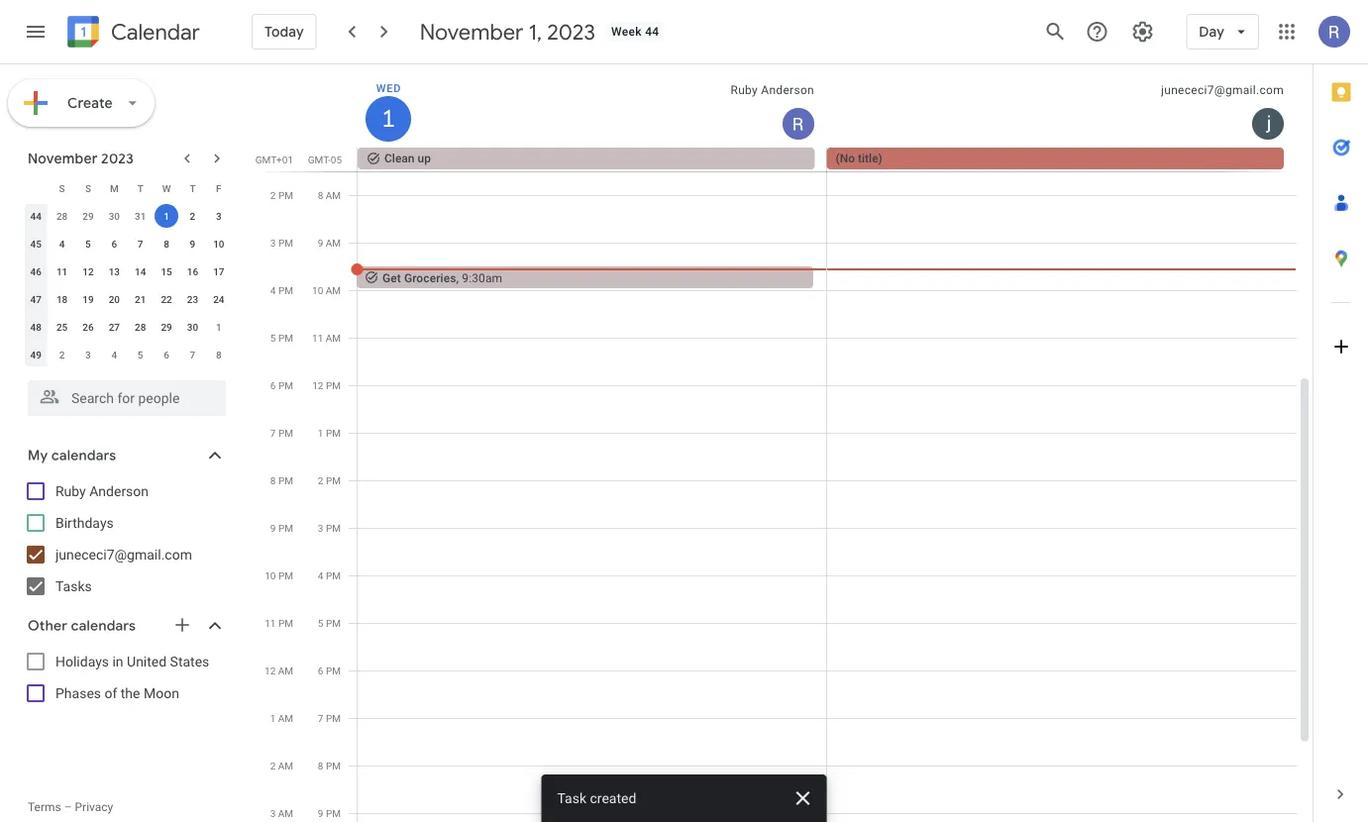 Task type: vqa. For each thing, say whether or not it's contained in the screenshot.


Task type: locate. For each thing, give the bounding box(es) containing it.
1 vertical spatial 6 pm
[[318, 665, 341, 677]]

1 horizontal spatial s
[[85, 182, 91, 194]]

calendars up in on the bottom
[[71, 617, 136, 635]]

1 horizontal spatial t
[[190, 182, 196, 194]]

12 pm
[[312, 380, 341, 392]]

0 horizontal spatial november
[[28, 150, 98, 168]]

of
[[105, 685, 117, 702]]

9 pm right 3 am
[[318, 808, 341, 820]]

20
[[109, 293, 120, 305]]

am down 1 am
[[278, 760, 293, 772]]

3 right 10 element on the left
[[270, 237, 276, 249]]

11 am
[[312, 332, 341, 344]]

0 horizontal spatial ruby anderson
[[56, 483, 149, 500]]

today button
[[252, 8, 317, 56]]

1 vertical spatial 2 pm
[[318, 475, 341, 487]]

8 pm
[[270, 475, 293, 487], [318, 760, 341, 772]]

0 vertical spatial 11
[[56, 266, 68, 278]]

my calendars list
[[4, 476, 246, 603]]

2023
[[547, 18, 596, 46], [101, 150, 134, 168]]

1 inside cell
[[164, 210, 169, 222]]

1 vertical spatial 2023
[[101, 150, 134, 168]]

24 element
[[207, 287, 231, 311]]

1,
[[529, 18, 542, 46]]

1 vertical spatial 12
[[312, 380, 324, 392]]

11 up 12 am
[[265, 617, 276, 629]]

8 right december 7 element
[[216, 349, 222, 361]]

calendars for other calendars
[[71, 617, 136, 635]]

s
[[59, 182, 65, 194], [85, 182, 91, 194]]

anderson
[[762, 83, 815, 97], [89, 483, 149, 500]]

30 right "29" element
[[187, 321, 198, 333]]

s left m
[[85, 182, 91, 194]]

8 am
[[318, 189, 341, 201]]

week
[[612, 25, 642, 39]]

4 pm left 10 am
[[270, 284, 293, 296]]

anderson inside my calendars list
[[89, 483, 149, 500]]

11 pm
[[265, 617, 293, 629]]

december 4 element
[[102, 343, 126, 367]]

0 horizontal spatial 9 pm
[[270, 522, 293, 534]]

2 vertical spatial 12
[[265, 665, 276, 677]]

privacy
[[75, 801, 113, 815]]

28 right 27 element
[[135, 321, 146, 333]]

2 down gmt+01
[[270, 189, 276, 201]]

am down 05
[[326, 189, 341, 201]]

0 vertical spatial 8 pm
[[270, 475, 293, 487]]

6 pm left 12 pm
[[270, 380, 293, 392]]

28 left october 29 element
[[56, 210, 68, 222]]

1 vertical spatial 10
[[312, 284, 323, 296]]

calendars inside 'dropdown button'
[[51, 447, 116, 465]]

1 for 1 am
[[270, 713, 276, 725]]

11 for 11
[[56, 266, 68, 278]]

12 down the 11 pm
[[265, 665, 276, 677]]

13 element
[[102, 260, 126, 283]]

0 horizontal spatial 44
[[30, 210, 41, 222]]

am for 10 am
[[326, 284, 341, 296]]

0 horizontal spatial 2 pm
[[270, 189, 293, 201]]

row containing 47
[[23, 285, 232, 313]]

23 element
[[181, 287, 205, 311]]

4 left 10 am
[[270, 284, 276, 296]]

moon
[[144, 685, 179, 702]]

18 element
[[50, 287, 74, 311]]

0 horizontal spatial t
[[137, 182, 143, 194]]

6
[[111, 238, 117, 250], [164, 349, 169, 361], [270, 380, 276, 392], [318, 665, 324, 677]]

05
[[331, 154, 342, 166]]

0 horizontal spatial s
[[59, 182, 65, 194]]

8 pm up 10 pm
[[270, 475, 293, 487]]

am for 9 am
[[326, 237, 341, 249]]

0 horizontal spatial anderson
[[89, 483, 149, 500]]

holidays
[[56, 654, 109, 670]]

1 for 1, today element
[[164, 210, 169, 222]]

other calendars button
[[4, 611, 246, 642]]

9 left 10 element on the left
[[190, 238, 196, 250]]

0 horizontal spatial 8 pm
[[270, 475, 293, 487]]

16
[[187, 266, 198, 278]]

0 vertical spatial 28
[[56, 210, 68, 222]]

1 down 12 am
[[270, 713, 276, 725]]

row containing 45
[[23, 230, 232, 258]]

united
[[127, 654, 167, 670]]

october 30 element
[[102, 204, 126, 228]]

1 horizontal spatial 12
[[265, 665, 276, 677]]

1 horizontal spatial 4 pm
[[318, 570, 341, 582]]

s up october 28 element
[[59, 182, 65, 194]]

47
[[30, 293, 41, 305]]

1 horizontal spatial 28
[[135, 321, 146, 333]]

19 element
[[76, 287, 100, 311]]

am up 2 am
[[278, 713, 293, 725]]

10 up 11 am
[[312, 284, 323, 296]]

7 pm right 1 am
[[318, 713, 341, 725]]

1 horizontal spatial junececi7@gmail.com
[[1162, 83, 1285, 97]]

22
[[161, 293, 172, 305]]

0 horizontal spatial 5 pm
[[270, 332, 293, 344]]

row
[[349, 148, 1313, 171], [23, 174, 232, 202], [23, 202, 232, 230], [23, 230, 232, 258], [23, 258, 232, 285], [23, 285, 232, 313], [23, 313, 232, 341], [23, 341, 232, 369]]

21 element
[[129, 287, 152, 311]]

9 inside row
[[190, 238, 196, 250]]

other calendars
[[28, 617, 136, 635]]

2
[[270, 189, 276, 201], [190, 210, 196, 222], [59, 349, 65, 361], [318, 475, 324, 487], [270, 760, 276, 772]]

6 right the december 5 element
[[164, 349, 169, 361]]

junececi7@gmail.com down 'birthdays'
[[56, 547, 192, 563]]

9:30am
[[462, 271, 503, 285]]

0 vertical spatial 10
[[213, 238, 224, 250]]

29 right 28 element
[[161, 321, 172, 333]]

0 vertical spatial 30
[[109, 210, 120, 222]]

0 horizontal spatial 12
[[83, 266, 94, 278]]

november left '1,'
[[420, 18, 524, 46]]

6 pm
[[270, 380, 293, 392], [318, 665, 341, 677]]

gmt-05
[[308, 154, 342, 166]]

10 inside row
[[213, 238, 224, 250]]

7 right december 6 element
[[190, 349, 196, 361]]

0 vertical spatial 2023
[[547, 18, 596, 46]]

9 pm
[[270, 522, 293, 534], [318, 808, 341, 820]]

27 element
[[102, 315, 126, 339]]

31
[[135, 210, 146, 222]]

t left w
[[137, 182, 143, 194]]

None search field
[[0, 373, 246, 416]]

clean up button
[[358, 148, 815, 169]]

privacy link
[[75, 801, 113, 815]]

0 vertical spatial 4 pm
[[270, 284, 293, 296]]

44 left october 28 element
[[30, 210, 41, 222]]

0 vertical spatial 3 pm
[[270, 237, 293, 249]]

1 right october 31 element
[[164, 210, 169, 222]]

1 cell
[[154, 202, 180, 230]]

6 left 12 pm
[[270, 380, 276, 392]]

12 for 12 pm
[[312, 380, 324, 392]]

gmt-
[[308, 154, 331, 166]]

2 down 1 am
[[270, 760, 276, 772]]

2023 up m
[[101, 150, 134, 168]]

t right w
[[190, 182, 196, 194]]

5 left 11 am
[[270, 332, 276, 344]]

december 6 element
[[155, 343, 178, 367]]

1, today element
[[155, 204, 178, 228]]

12 for 12 am
[[265, 665, 276, 677]]

15 element
[[155, 260, 178, 283]]

30 inside 30 element
[[187, 321, 198, 333]]

today
[[265, 23, 304, 41]]

up
[[418, 152, 431, 166]]

2 s from the left
[[85, 182, 91, 194]]

28
[[56, 210, 68, 222], [135, 321, 146, 333]]

1 vertical spatial 28
[[135, 321, 146, 333]]

junececi7@gmail.com
[[1162, 83, 1285, 97], [56, 547, 192, 563]]

0 vertical spatial calendars
[[51, 447, 116, 465]]

0 horizontal spatial 29
[[83, 210, 94, 222]]

1 vertical spatial junececi7@gmail.com
[[56, 547, 192, 563]]

states
[[170, 654, 209, 670]]

Search for people text field
[[40, 381, 214, 416]]

12 inside row group
[[83, 266, 94, 278]]

1 horizontal spatial 30
[[187, 321, 198, 333]]

0 vertical spatial junececi7@gmail.com
[[1162, 83, 1285, 97]]

1 vertical spatial ruby
[[56, 483, 86, 500]]

28 element
[[129, 315, 152, 339]]

1 horizontal spatial 9 pm
[[318, 808, 341, 820]]

0 vertical spatial 29
[[83, 210, 94, 222]]

am
[[326, 189, 341, 201], [326, 237, 341, 249], [326, 284, 341, 296], [326, 332, 341, 344], [278, 665, 293, 677], [278, 713, 293, 725], [278, 760, 293, 772], [278, 808, 293, 820]]

calendars right my
[[51, 447, 116, 465]]

1 vertical spatial anderson
[[89, 483, 149, 500]]

1 horizontal spatial 8 pm
[[318, 760, 341, 772]]

0 vertical spatial ruby
[[731, 83, 758, 97]]

0 horizontal spatial ruby
[[56, 483, 86, 500]]

2 right 1 cell
[[190, 210, 196, 222]]

4 pm right 10 pm
[[318, 570, 341, 582]]

0 vertical spatial anderson
[[762, 83, 815, 97]]

3 down 2 am
[[270, 808, 276, 820]]

6 right 12 am
[[318, 665, 324, 677]]

0 horizontal spatial 28
[[56, 210, 68, 222]]

2 vertical spatial 10
[[265, 570, 276, 582]]

6 pm right 12 am
[[318, 665, 341, 677]]

8 pm right 2 am
[[318, 760, 341, 772]]

11 inside "element"
[[56, 266, 68, 278]]

12 down 11 am
[[312, 380, 324, 392]]

row group containing 44
[[23, 202, 232, 369]]

30 inside october 30 element
[[109, 210, 120, 222]]

task created
[[558, 790, 637, 807]]

my
[[28, 447, 48, 465]]

pm
[[278, 189, 293, 201], [278, 237, 293, 249], [278, 284, 293, 296], [278, 332, 293, 344], [278, 380, 293, 392], [326, 380, 341, 392], [278, 427, 293, 439], [326, 427, 341, 439], [278, 475, 293, 487], [326, 475, 341, 487], [278, 522, 293, 534], [326, 522, 341, 534], [278, 570, 293, 582], [326, 570, 341, 582], [278, 617, 293, 629], [326, 617, 341, 629], [326, 665, 341, 677], [326, 713, 341, 725], [326, 760, 341, 772], [326, 808, 341, 820]]

20 element
[[102, 287, 126, 311]]

1 horizontal spatial anderson
[[762, 83, 815, 97]]

10 for 10 pm
[[265, 570, 276, 582]]

junececi7@gmail.com down day dropdown button
[[1162, 83, 1285, 97]]

calendars
[[51, 447, 116, 465], [71, 617, 136, 635]]

2023 right '1,'
[[547, 18, 596, 46]]

44 right week
[[645, 25, 659, 39]]

1 for 1 pm
[[318, 427, 324, 439]]

28 for october 28 element
[[56, 210, 68, 222]]

–
[[64, 801, 72, 815]]

1 pm
[[318, 427, 341, 439]]

ruby inside 1 column header
[[731, 83, 758, 97]]

1 vertical spatial 3 pm
[[318, 522, 341, 534]]

clean up
[[385, 152, 431, 166]]

2 horizontal spatial 12
[[312, 380, 324, 392]]

5 right the 11 pm
[[318, 617, 324, 629]]

0 horizontal spatial 11
[[56, 266, 68, 278]]

calendars inside dropdown button
[[71, 617, 136, 635]]

am down 8 am on the top left
[[326, 237, 341, 249]]

am up 1 am
[[278, 665, 293, 677]]

junececi7@gmail.com inside 1 grid
[[1162, 83, 1285, 97]]

am for 3 am
[[278, 808, 293, 820]]

10 up the 11 pm
[[265, 570, 276, 582]]

3
[[216, 210, 222, 222], [270, 237, 276, 249], [85, 349, 91, 361], [318, 522, 324, 534], [270, 808, 276, 820]]

7 left 1 pm
[[270, 427, 276, 439]]

10 up 17
[[213, 238, 224, 250]]

2 horizontal spatial 10
[[312, 284, 323, 296]]

0 horizontal spatial junececi7@gmail.com
[[56, 547, 192, 563]]

0 vertical spatial ruby anderson
[[731, 83, 815, 97]]

2 pm down 1 pm
[[318, 475, 341, 487]]

30 for october 30 element
[[109, 210, 120, 222]]

0 horizontal spatial 7 pm
[[270, 427, 293, 439]]

30 right october 29 element
[[109, 210, 120, 222]]

5 pm left 11 am
[[270, 332, 293, 344]]

november up october 28 element
[[28, 150, 98, 168]]

row containing clean up
[[349, 148, 1313, 171]]

0 vertical spatial 12
[[83, 266, 94, 278]]

1 horizontal spatial 44
[[645, 25, 659, 39]]

11 down 10 am
[[312, 332, 323, 344]]

row group
[[23, 202, 232, 369]]

november 2023
[[28, 150, 134, 168]]

1 horizontal spatial 6 pm
[[318, 665, 341, 677]]

4 pm
[[270, 284, 293, 296], [318, 570, 341, 582]]

10 element
[[207, 232, 231, 256]]

1 down wed
[[380, 103, 394, 134]]

ruby anderson
[[731, 83, 815, 97], [56, 483, 149, 500]]

1 horizontal spatial 10
[[265, 570, 276, 582]]

0 horizontal spatial 6 pm
[[270, 380, 293, 392]]

row containing 44
[[23, 202, 232, 230]]

november for november 2023
[[28, 150, 98, 168]]

1 vertical spatial 9 pm
[[318, 808, 341, 820]]

7 pm left 1 pm
[[270, 427, 293, 439]]

1 horizontal spatial 7 pm
[[318, 713, 341, 725]]

0 vertical spatial november
[[420, 18, 524, 46]]

2 vertical spatial 11
[[265, 617, 276, 629]]

2 pm down gmt+01
[[270, 189, 293, 201]]

main drawer image
[[24, 20, 48, 44]]

21
[[135, 293, 146, 305]]

2 pm
[[270, 189, 293, 201], [318, 475, 341, 487]]

november 1, 2023
[[420, 18, 596, 46]]

wed
[[376, 82, 402, 94]]

1 horizontal spatial 2023
[[547, 18, 596, 46]]

11 right 46 at the left top
[[56, 266, 68, 278]]

calendar
[[111, 18, 200, 46]]

1 vertical spatial 44
[[30, 210, 41, 222]]

1 vertical spatial ruby anderson
[[56, 483, 149, 500]]

1 vertical spatial 5 pm
[[318, 617, 341, 629]]

1 horizontal spatial 5 pm
[[318, 617, 341, 629]]

5
[[85, 238, 91, 250], [270, 332, 276, 344], [138, 349, 143, 361], [318, 617, 324, 629]]

29
[[83, 210, 94, 222], [161, 321, 172, 333]]

0 vertical spatial 7 pm
[[270, 427, 293, 439]]

create button
[[8, 79, 154, 127]]

october 28 element
[[50, 204, 74, 228]]

24
[[213, 293, 224, 305]]

22 element
[[155, 287, 178, 311]]

5 pm right the 11 pm
[[318, 617, 341, 629]]

am down 2 am
[[278, 808, 293, 820]]

0 horizontal spatial 10
[[213, 238, 224, 250]]

30
[[109, 210, 120, 222], [187, 321, 198, 333]]

12
[[83, 266, 94, 278], [312, 380, 324, 392], [265, 665, 276, 677]]

1 vertical spatial calendars
[[71, 617, 136, 635]]

12 for 12
[[83, 266, 94, 278]]

1 horizontal spatial ruby anderson
[[731, 83, 815, 97]]

2 horizontal spatial 11
[[312, 332, 323, 344]]

december 1 element
[[207, 315, 231, 339]]

7 pm
[[270, 427, 293, 439], [318, 713, 341, 725]]

1 horizontal spatial november
[[420, 18, 524, 46]]

3 pm down 1 pm
[[318, 522, 341, 534]]

1 down 12 pm
[[318, 427, 324, 439]]

1 vertical spatial november
[[28, 150, 98, 168]]

1 right 30 element
[[216, 321, 222, 333]]

am down "9 am"
[[326, 284, 341, 296]]

49
[[30, 349, 41, 361]]

17 element
[[207, 260, 231, 283]]

1 vertical spatial 4 pm
[[318, 570, 341, 582]]

day
[[1200, 23, 1225, 41]]

row inside 1 grid
[[349, 148, 1313, 171]]

3 pm left "9 am"
[[270, 237, 293, 249]]

1 vertical spatial 30
[[187, 321, 198, 333]]

1 vertical spatial 29
[[161, 321, 172, 333]]

1 horizontal spatial 29
[[161, 321, 172, 333]]

am up 12 pm
[[326, 332, 341, 344]]

9 am
[[318, 237, 341, 249]]

(no title)
[[836, 152, 883, 166]]

11 element
[[50, 260, 74, 283]]

1 horizontal spatial ruby
[[731, 83, 758, 97]]

9 pm up 10 pm
[[270, 522, 293, 534]]

5 left december 6 element
[[138, 349, 143, 361]]

ruby
[[731, 83, 758, 97], [56, 483, 86, 500]]

4
[[59, 238, 65, 250], [270, 284, 276, 296], [111, 349, 117, 361], [318, 570, 324, 582]]

0 horizontal spatial 30
[[109, 210, 120, 222]]

5 down october 29 element
[[85, 238, 91, 250]]

am for 1 am
[[278, 713, 293, 725]]

1 vertical spatial 11
[[312, 332, 323, 344]]

1 inside wed 1
[[380, 103, 394, 134]]

12 right 11 "element"
[[83, 266, 94, 278]]

2 left december 3 element at the top of the page
[[59, 349, 65, 361]]

29 right october 28 element
[[83, 210, 94, 222]]

tab list
[[1314, 64, 1369, 767]]

1 horizontal spatial 11
[[265, 617, 276, 629]]



Task type: describe. For each thing, give the bounding box(es) containing it.
12 element
[[76, 260, 100, 283]]

14 element
[[129, 260, 152, 283]]

11 for 11 am
[[312, 332, 323, 344]]

add other calendars image
[[172, 616, 192, 635]]

ruby anderson inside 1 column header
[[731, 83, 815, 97]]

calendar element
[[63, 12, 200, 56]]

8 inside 'element'
[[216, 349, 222, 361]]

calendars for my calendars
[[51, 447, 116, 465]]

october 31 element
[[129, 204, 152, 228]]

11 for 11 pm
[[265, 617, 276, 629]]

8 down gmt-
[[318, 189, 323, 201]]

27
[[109, 321, 120, 333]]

am for 12 am
[[278, 665, 293, 677]]

task
[[558, 790, 587, 807]]

calendar heading
[[107, 18, 200, 46]]

get groceries , 9:30am
[[383, 271, 503, 285]]

am for 2 am
[[278, 760, 293, 772]]

23
[[187, 293, 198, 305]]

9 up 10 am
[[318, 237, 323, 249]]

1 vertical spatial 7 pm
[[318, 713, 341, 725]]

m
[[110, 182, 119, 194]]

row group inside the november 2023 grid
[[23, 202, 232, 369]]

16 element
[[181, 260, 205, 283]]

october 29 element
[[76, 204, 100, 228]]

phases of the moon
[[56, 685, 179, 702]]

row containing s
[[23, 174, 232, 202]]

15
[[161, 266, 172, 278]]

6 down october 30 element
[[111, 238, 117, 250]]

tasks
[[56, 578, 92, 595]]

ruby anderson inside my calendars list
[[56, 483, 149, 500]]

2 down 1 pm
[[318, 475, 324, 487]]

(no
[[836, 152, 855, 166]]

settings menu image
[[1131, 20, 1155, 44]]

2 t from the left
[[190, 182, 196, 194]]

44 inside row group
[[30, 210, 41, 222]]

7 inside december 7 element
[[190, 349, 196, 361]]

9 up 10 pm
[[270, 522, 276, 534]]

8 right 2 am
[[318, 760, 324, 772]]

12 am
[[265, 665, 293, 677]]

4 left the december 5 element
[[111, 349, 117, 361]]

1 horizontal spatial 3 pm
[[318, 522, 341, 534]]

29 for "29" element
[[161, 321, 172, 333]]

row containing 48
[[23, 313, 232, 341]]

17
[[213, 266, 224, 278]]

title)
[[858, 152, 883, 166]]

,
[[456, 271, 459, 285]]

10 am
[[312, 284, 341, 296]]

birthdays
[[56, 515, 114, 531]]

terms – privacy
[[28, 801, 113, 815]]

0 horizontal spatial 2023
[[101, 150, 134, 168]]

clean
[[385, 152, 415, 166]]

0 horizontal spatial 4 pm
[[270, 284, 293, 296]]

1 s from the left
[[59, 182, 65, 194]]

my calendars
[[28, 447, 116, 465]]

other calendars list
[[4, 646, 246, 710]]

groceries
[[404, 271, 456, 285]]

3 down 1 pm
[[318, 522, 324, 534]]

november 2023 grid
[[19, 174, 232, 369]]

8 up 10 pm
[[270, 475, 276, 487]]

18
[[56, 293, 68, 305]]

7 down october 31 element
[[138, 238, 143, 250]]

week 44
[[612, 25, 659, 39]]

november for november 1, 2023
[[420, 18, 524, 46]]

8 down 1 cell
[[164, 238, 169, 250]]

45
[[30, 238, 41, 250]]

holidays in united states
[[56, 654, 209, 670]]

3 left december 4 element
[[85, 349, 91, 361]]

1 vertical spatial 8 pm
[[318, 760, 341, 772]]

13
[[109, 266, 120, 278]]

my calendars button
[[4, 440, 246, 472]]

30 element
[[181, 315, 205, 339]]

wed 1
[[376, 82, 402, 134]]

0 vertical spatial 6 pm
[[270, 380, 293, 392]]

1 grid
[[254, 64, 1313, 823]]

28 for 28 element
[[135, 321, 146, 333]]

terms
[[28, 801, 61, 815]]

terms link
[[28, 801, 61, 815]]

f
[[216, 182, 222, 194]]

2 am
[[270, 760, 293, 772]]

create
[[67, 94, 113, 112]]

4 right 10 pm
[[318, 570, 324, 582]]

junececi7@gmail.com inside my calendars list
[[56, 547, 192, 563]]

get
[[383, 271, 401, 285]]

19
[[83, 293, 94, 305]]

10 pm
[[265, 570, 293, 582]]

7 right 1 am
[[318, 713, 324, 725]]

0 vertical spatial 2 pm
[[270, 189, 293, 201]]

row containing 46
[[23, 258, 232, 285]]

0 vertical spatial 9 pm
[[270, 522, 293, 534]]

the
[[121, 685, 140, 702]]

other
[[28, 617, 68, 635]]

anderson inside 1 column header
[[762, 83, 815, 97]]

december 7 element
[[181, 343, 205, 367]]

1 horizontal spatial 2 pm
[[318, 475, 341, 487]]

48
[[30, 321, 41, 333]]

day button
[[1187, 8, 1260, 56]]

25 element
[[50, 315, 74, 339]]

26 element
[[76, 315, 100, 339]]

am for 8 am
[[326, 189, 341, 201]]

1 column header
[[358, 64, 828, 148]]

46
[[30, 266, 41, 278]]

0 vertical spatial 44
[[645, 25, 659, 39]]

26
[[83, 321, 94, 333]]

wednesday, november 1, today element
[[366, 96, 411, 142]]

ruby inside my calendars list
[[56, 483, 86, 500]]

december 2 element
[[50, 343, 74, 367]]

10 for 10
[[213, 238, 224, 250]]

in
[[112, 654, 123, 670]]

30 for 30 element
[[187, 321, 198, 333]]

am for 11 am
[[326, 332, 341, 344]]

(no title) button
[[827, 148, 1285, 169]]

gmt+01
[[255, 154, 293, 166]]

29 element
[[155, 315, 178, 339]]

25
[[56, 321, 68, 333]]

14
[[135, 266, 146, 278]]

december 5 element
[[129, 343, 152, 367]]

created
[[590, 790, 637, 807]]

9 right 3 am
[[318, 808, 324, 820]]

w
[[162, 182, 171, 194]]

december 3 element
[[76, 343, 100, 367]]

3 down "f"
[[216, 210, 222, 222]]

0 vertical spatial 5 pm
[[270, 332, 293, 344]]

row containing 49
[[23, 341, 232, 369]]

0 horizontal spatial 3 pm
[[270, 237, 293, 249]]

phases
[[56, 685, 101, 702]]

1 am
[[270, 713, 293, 725]]

1 t from the left
[[137, 182, 143, 194]]

3 am
[[270, 808, 293, 820]]

1 for the december 1 element
[[216, 321, 222, 333]]

4 right 45
[[59, 238, 65, 250]]

december 8 element
[[207, 343, 231, 367]]

29 for october 29 element
[[83, 210, 94, 222]]

10 for 10 am
[[312, 284, 323, 296]]



